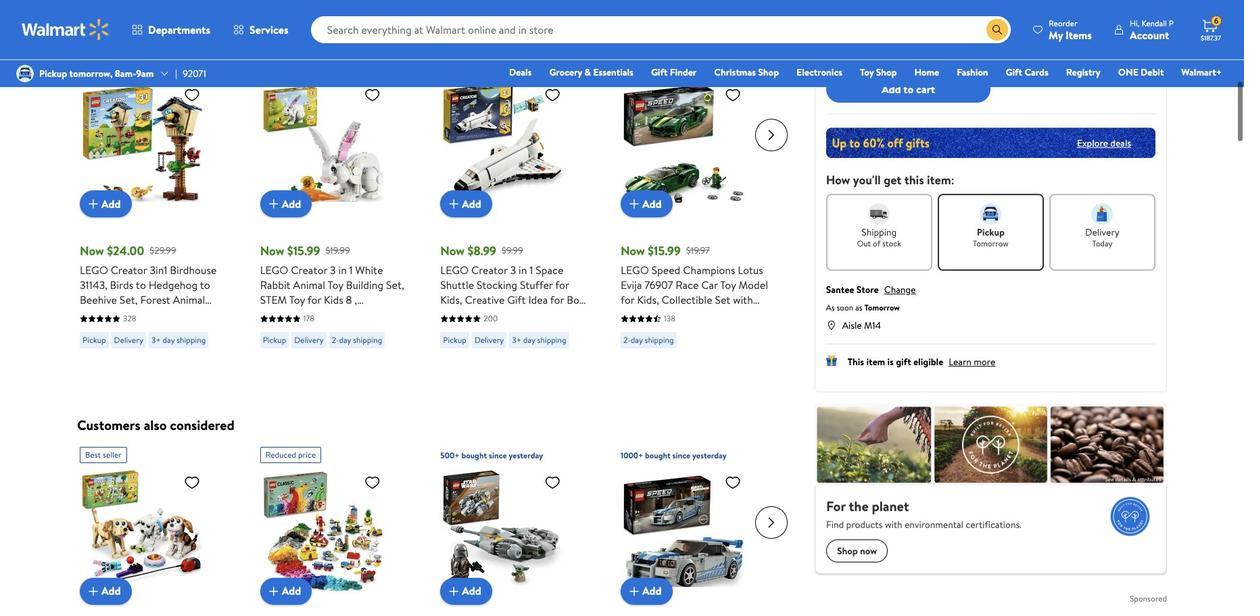 Task type: locate. For each thing, give the bounding box(es) containing it.
2 vertical spatial building
[[260, 337, 298, 352]]

1 horizontal spatial 1000+
[[621, 450, 643, 461]]

3 for now $15.99
[[330, 263, 336, 278]]

1000+ bought since yesterday up add to favorites list, lego speed champions 2 fast 2 furious nissan skyline gt-r (r34)  76917 race car toy model building kit, collectible with racer minifigure, 2023 set for kids icon
[[621, 450, 727, 461]]

1 for $15.99
[[349, 263, 353, 278]]

1000+ bought since yesterday up add to favorites list, lego creator 3 in 1 space shuttle stocking stuffer for kids, creative gift idea for boys and girls ages 6 , build and rebuild this space shuttle toy into an astronaut figure or a spaceship, 31134 image
[[440, 62, 546, 74]]

toy inside now $8.99 $9.99 lego creator 3 in 1 space shuttle stocking stuffer for kids, creative gift idea for boys and girls ages 6 , build and rebuild this space shuttle toy into an astronaut figure or a spaceship, 31134
[[564, 323, 579, 337]]

ages inside now $24.00 $29.99 lego creator 3in1 birdhouse 31143, birds to hedgehog to beehive set, forest animal figures, building toys for kids ages 8 years and over, colorful toy set, gift idea
[[80, 323, 103, 337]]

pickup left the in
[[39, 67, 67, 80]]

lego creator 3 in 1 white rabbit animal toy building set, stem toy for kids 8 , transforms from bunny to seal to parrot figures, creative play building toy for boys and girls, 31133 image
[[260, 81, 386, 207]]

0 horizontal spatial seller
[[103, 449, 122, 461]]

3 inside now $15.99 $19.99 lego creator 3 in 1 white rabbit animal toy building set, stem toy for kids 8 , transforms from bunny to seal to parrot figures, creative play building toy for boys and girls, 31133
[[330, 263, 336, 278]]

similar items you might like based on what customers bought
[[77, 14, 239, 46]]

1 in from the left
[[338, 263, 347, 278]]

how you'll get this item:
[[826, 206, 954, 222]]

$4.00
[[869, 67, 896, 81]]

set, up 328
[[120, 293, 138, 308]]

lego up beehive
[[80, 263, 108, 278]]

and inside now $15.99 $19.99 lego creator 3 in 1 white rabbit animal toy building set, stem toy for kids 8 , transforms from bunny to seal to parrot figures, creative play building toy for boys and girls, 31133
[[360, 337, 376, 352]]

0 vertical spatial seller
[[644, 62, 663, 73]]

2 shop from the left
[[876, 66, 897, 79]]

0 horizontal spatial 1
[[349, 263, 353, 278]]

2-day shipping down bunny at the left of page
[[332, 335, 382, 346]]

deals
[[509, 66, 532, 79]]

3+ for $8.99
[[512, 335, 521, 346]]

animal
[[293, 278, 325, 293], [173, 293, 205, 308]]

add to cart button
[[826, 110, 991, 137]]

best down customers
[[85, 449, 101, 461]]

1 inside now $15.99 $19.99 lego creator 3 in 1 white rabbit animal toy building set, stem toy for kids 8 , transforms from bunny to seal to parrot figures, creative play building toy for boys and girls, 31133
[[349, 263, 353, 278]]

services button
[[222, 14, 300, 46]]

1 horizontal spatial animal
[[293, 278, 325, 293]]

electronics link
[[790, 65, 849, 80]]

76907
[[645, 278, 673, 293]]

1 vertical spatial 1000+ bought since yesterday
[[621, 450, 727, 461]]

0 vertical spatial idea
[[528, 293, 548, 308]]

3 day from the left
[[523, 335, 535, 346]]

1 horizontal spatial 1000+ bought since yesterday
[[621, 450, 727, 461]]

out
[[857, 272, 871, 283]]

0 vertical spatial $19.99
[[925, 48, 949, 62]]

set, down beehive
[[98, 337, 116, 352]]

space up the build
[[536, 263, 563, 278]]

3 for now $8.99
[[510, 263, 516, 278]]

and right 328
[[141, 323, 158, 337]]

3+
[[151, 335, 161, 346], [512, 335, 521, 346]]

2 day from the left
[[339, 335, 351, 346]]

0 horizontal spatial 2-day shipping
[[332, 335, 382, 346]]

delivery
[[1085, 260, 1120, 273], [114, 335, 143, 346], [294, 335, 324, 346], [475, 335, 504, 346]]

save
[[846, 67, 863, 80]]

328
[[123, 313, 136, 325]]

0 vertical spatial tomorrow
[[973, 272, 1009, 283]]

1 vertical spatial creative
[[345, 323, 384, 337]]

0 horizontal spatial 3
[[330, 263, 336, 278]]

search icon image
[[992, 24, 1003, 35]]

$19.99 up from
[[326, 244, 350, 257]]

lego inside now $15.99 $19.97 lego speed champions lotus evija 76907 race car toy model for kids, collectible set with racing driver minifigure
[[621, 263, 649, 278]]

1 vertical spatial idea
[[140, 337, 160, 352]]

lego creator 3in1 birdhouse 31143, birds to hedgehog to beehive set, forest animal figures, building toys for kids ages 8 years and over, colorful toy set, gift idea image
[[80, 81, 206, 207]]

$19.99 inside now $15.99 $19.99 lego creator 3 in 1 white rabbit animal toy building set, stem toy for kids 8 , transforms from bunny to seal to parrot figures, creative play building toy for boys and girls, 31133
[[326, 244, 350, 257]]

gift inside now $8.99 $9.99 lego creator 3 in 1 space shuttle stocking stuffer for kids, creative gift idea for boys and girls ages 6 , build and rebuild this space shuttle toy into an astronaut figure or a spaceship, 31134
[[507, 293, 526, 308]]

lego down $8.99
[[440, 263, 469, 278]]

online
[[905, 85, 926, 97]]

and left girls,
[[360, 337, 376, 352]]

1 vertical spatial best
[[85, 449, 101, 461]]

1 horizontal spatial space
[[536, 263, 563, 278]]

in inside now $8.99 $9.99 lego creator 3 in 1 space shuttle stocking stuffer for kids, creative gift idea for boys and girls ages 6 , build and rebuild this space shuttle toy into an astronaut figure or a spaceship, 31134
[[519, 263, 527, 278]]

lego for now $24.00 $29.99 lego creator 3in1 birdhouse 31143, birds to hedgehog to beehive set, forest animal figures, building toys for kids ages 8 years and over, colorful toy set, gift idea
[[80, 263, 108, 278]]

customers
[[138, 33, 181, 46]]

lego classic 90 years of play 11021, building set for creative play with 15 mini builds inspired by 90 years of lego sets, gift idea for kids ages 5 and up image
[[260, 469, 386, 595]]

2 horizontal spatial building
[[346, 278, 383, 293]]

$15.99 up $4.00
[[868, 38, 919, 64]]

0 horizontal spatial 8
[[105, 323, 112, 337]]

now inside now $15.99 $19.97 lego speed champions lotus evija 76907 race car toy model for kids, collectible set with racing driver minifigure
[[621, 243, 645, 260]]

minifigure
[[687, 308, 735, 323]]

2 in from the left
[[519, 263, 527, 278]]

since
[[492, 62, 510, 74], [489, 450, 507, 461], [672, 450, 690, 461]]

0 vertical spatial 1000+
[[440, 62, 463, 74]]

shipping down bunny at the left of page
[[353, 335, 382, 346]]

since for add to favorites list, lego creator 3 in 1 space shuttle stocking stuffer for kids, creative gift idea for boys and girls ages 6 , build and rebuild this space shuttle toy into an astronaut figure or a spaceship, 31134 image
[[492, 62, 510, 74]]

lego inside now $24.00 $29.99 lego creator 3in1 birdhouse 31143, birds to hedgehog to beehive set, forest animal figures, building toys for kids ages 8 years and over, colorful toy set, gift idea
[[80, 263, 108, 278]]

0 horizontal spatial 3+
[[151, 335, 161, 346]]

creator inside now $15.99 $19.99 lego creator 3 in 1 white rabbit animal toy building set, stem toy for kids 8 , transforms from bunny to seal to parrot figures, creative play building toy for boys and girls, 31133
[[291, 263, 327, 278]]

1 3+ day shipping from the left
[[151, 335, 206, 346]]

add for lego star wars the mandalorian's n-1 starfighter microfighter 75363 building toy set for kids aged 6 and up with mando and grogu 'baby yoda' minifigures, fun gift idea for action play image
[[462, 584, 481, 599]]

like
[[219, 14, 239, 32]]

4 shipping from the left
[[645, 335, 674, 346]]

1 horizontal spatial 3+
[[512, 335, 521, 346]]

1 vertical spatial tomorrow
[[864, 336, 900, 348]]

or
[[556, 337, 566, 352]]

delivery down intent image for delivery
[[1085, 260, 1120, 273]]

1 3 from the left
[[330, 263, 336, 278]]

0 horizontal spatial animal
[[173, 293, 205, 308]]

building down "transforms"
[[260, 337, 298, 352]]

lego inside now $8.99 $9.99 lego creator 3 in 1 space shuttle stocking stuffer for kids, creative gift idea for boys and girls ages 6 , build and rebuild this space shuttle toy into an astronaut figure or a spaceship, 31134
[[440, 263, 469, 278]]

2 3+ day shipping from the left
[[512, 335, 566, 346]]

pickup down intent image for pickup
[[977, 260, 1005, 273]]

500+
[[440, 450, 459, 461]]

0 horizontal spatial $19.99
[[326, 244, 350, 257]]

8 left years
[[105, 323, 112, 337]]

bought for lego star wars the mandalorian's n-1 starfighter microfighter 75363 building toy set for kids aged 6 and up with mando and grogu 'baby yoda' minifigures, fun gift idea for action play image
[[461, 450, 487, 461]]

shop inside toy shop link
[[876, 66, 897, 79]]

1 horizontal spatial kids,
[[637, 293, 659, 308]]

3 lego from the left
[[440, 263, 469, 278]]

next slide for similar items you might like list image
[[755, 119, 787, 151]]

3 shipping from the left
[[537, 335, 566, 346]]

now inside now $15.99 $19.99 lego creator 3 in 1 white rabbit animal toy building set, stem toy for kids 8 , transforms from bunny to seal to parrot figures, creative play building toy for boys and girls, 31133
[[260, 243, 284, 260]]

toy inside toy shop link
[[860, 66, 874, 79]]

1 vertical spatial 1000+
[[621, 450, 643, 461]]

0 vertical spatial space
[[536, 263, 563, 278]]

delivery down 328
[[114, 335, 143, 346]]

1 horizontal spatial shuttle
[[528, 323, 561, 337]]

1 horizontal spatial 3
[[510, 263, 516, 278]]

gift cards
[[1006, 66, 1048, 79]]

0 horizontal spatial ,
[[355, 293, 357, 308]]

2 shipping from the left
[[353, 335, 382, 346]]

delivery for now $8.99
[[475, 335, 504, 346]]

customers also considered
[[77, 416, 235, 434]]

1 horizontal spatial 2-day shipping
[[623, 335, 674, 346]]

add for lego creator 3in1 birdhouse 31143, birds to hedgehog to beehive set, forest animal figures, building toys for kids ages 8 years and over, colorful toy set, gift idea image
[[101, 197, 121, 211]]

0 horizontal spatial best seller
[[85, 449, 122, 461]]

1 horizontal spatial $15.99
[[648, 243, 681, 260]]

yesterday for add to favorites list, lego star wars the mandalorian's n-1 starfighter microfighter 75363 building toy set for kids aged 6 and up with mando and grogu 'baby yoda' minifigures, fun gift idea for action play image
[[509, 450, 543, 461]]

idea right years
[[140, 337, 160, 352]]

in inside now $15.99 $19.99 lego creator 3 in 1 white rabbit animal toy building set, stem toy for kids 8 , transforms from bunny to seal to parrot figures, creative play building toy for boys and girls, 31133
[[338, 263, 347, 278]]

4 day from the left
[[631, 335, 643, 346]]

2 horizontal spatial set,
[[386, 278, 404, 293]]

1 vertical spatial boys
[[335, 337, 357, 352]]

1 horizontal spatial idea
[[528, 293, 548, 308]]

for down from
[[318, 337, 332, 352]]

1 right stocking
[[530, 263, 533, 278]]

0 vertical spatial this
[[904, 206, 924, 222]]

1 shipping from the left
[[177, 335, 206, 346]]

product group containing now $8.99
[[440, 54, 591, 367]]

my
[[1049, 27, 1063, 42]]

2- down from
[[332, 335, 339, 346]]

1000+ for lego creator 3 in 1 space shuttle stocking stuffer for kids, creative gift idea for boys and girls ages 6 , build and rebuild this space shuttle toy into an astronaut figure or a spaceship, 31134 image
[[440, 62, 463, 74]]

now inside now $8.99 $9.99 lego creator 3 in 1 space shuttle stocking stuffer for kids, creative gift idea for boys and girls ages 6 , build and rebuild this space shuttle toy into an astronaut figure or a spaceship, 31134
[[440, 243, 465, 260]]

set, for now $24.00
[[120, 293, 138, 308]]

add to cart image for reduced price
[[265, 584, 282, 600]]

| 92071
[[175, 67, 206, 80]]

santee
[[826, 317, 854, 331]]

1 horizontal spatial 2-
[[623, 335, 631, 346]]

ages down beehive
[[80, 323, 103, 337]]

200+
[[89, 62, 108, 74]]

for right toys
[[182, 308, 196, 323]]

walmart image
[[22, 19, 110, 41]]

0 vertical spatial boys
[[567, 293, 589, 308]]

2 2-day shipping from the left
[[623, 335, 674, 346]]

2-
[[332, 335, 339, 346], [623, 335, 631, 346]]

1 kids, from the left
[[440, 293, 462, 308]]

2- down 'racing'
[[623, 335, 631, 346]]

best seller
[[626, 62, 663, 73], [85, 449, 122, 461]]

shipping for $15.99
[[353, 335, 382, 346]]

 image
[[16, 65, 34, 82]]

3+ day shipping down toys
[[151, 335, 206, 346]]

3+ day shipping for now $8.99
[[512, 335, 566, 346]]

creative up 200
[[465, 293, 505, 308]]

add button for lego creator 3 in 1 adorable dogs building toy set, small toys for christmas, gift for dog lovers, build a beagle, poodle, and labrador or rebuild into dachshund, husky, pug, or mini schnauzer, 31137 image
[[80, 578, 132, 605]]

gift inside gift cards link
[[1006, 66, 1022, 79]]

$19.99 up home link
[[925, 48, 949, 62]]

lego up stem
[[260, 263, 288, 278]]

kids,
[[440, 293, 462, 308], [637, 293, 659, 308]]

$8.99
[[468, 243, 496, 260]]

delivery down 200
[[475, 335, 504, 346]]

this right an at the left bottom of page
[[478, 323, 495, 337]]

cart
[[916, 115, 935, 130]]

items
[[1066, 27, 1092, 42]]

0 vertical spatial creative
[[465, 293, 505, 308]]

seller down customers
[[103, 449, 122, 461]]

now for now $24.00 $29.99 lego creator 3in1 birdhouse 31143, birds to hedgehog to beehive set, forest animal figures, building toys for kids ages 8 years and over, colorful toy set, gift idea
[[80, 243, 104, 260]]

you save $4.00
[[829, 67, 896, 81]]

creator right rabbit
[[291, 263, 327, 278]]

this inside now $8.99 $9.99 lego creator 3 in 1 space shuttle stocking stuffer for kids, creative gift idea for boys and girls ages 6 , build and rebuild this space shuttle toy into an astronaut figure or a spaceship, 31134
[[478, 323, 495, 337]]

items
[[121, 14, 153, 32]]

animal up 178
[[293, 278, 325, 293]]

reorder
[[1049, 17, 1077, 29]]

0 horizontal spatial $15.99
[[287, 243, 320, 260]]

8 right from
[[346, 293, 352, 308]]

idea inside now $24.00 $29.99 lego creator 3in1 birdhouse 31143, birds to hedgehog to beehive set, forest animal figures, building toys for kids ages 8 years and over, colorful toy set, gift idea
[[140, 337, 160, 352]]

for left '76907'
[[621, 293, 635, 308]]

boys
[[567, 293, 589, 308], [335, 337, 357, 352]]

2 3 from the left
[[510, 263, 516, 278]]

1 3+ from the left
[[151, 335, 161, 346]]

1 vertical spatial building
[[119, 308, 157, 323]]

3 inside now $8.99 $9.99 lego creator 3 in 1 space shuttle stocking stuffer for kids, creative gift idea for boys and girls ages 6 , build and rebuild this space shuttle toy into an astronaut figure or a spaceship, 31134
[[510, 263, 516, 278]]

0 horizontal spatial kids
[[198, 308, 218, 323]]

6 up $187.37
[[1214, 15, 1219, 27]]

1 horizontal spatial 6
[[1214, 15, 1219, 27]]

day for now $15.99
[[339, 335, 351, 346]]

bought
[[183, 33, 213, 46], [465, 62, 490, 74], [461, 450, 487, 461], [645, 450, 671, 461]]

now up you
[[826, 38, 864, 64]]

1 horizontal spatial kids
[[324, 293, 343, 308]]

and right the build
[[549, 308, 566, 323]]

in down '$9.99'
[[519, 263, 527, 278]]

8 inside now $24.00 $29.99 lego creator 3in1 birdhouse 31143, birds to hedgehog to beehive set, forest animal figures, building toys for kids ages 8 years and over, colorful toy set, gift idea
[[105, 323, 112, 337]]

1 2- from the left
[[332, 335, 339, 346]]

1 vertical spatial 6
[[510, 308, 516, 323]]

pickup for now $15.99
[[263, 335, 286, 346]]

2 creator from the left
[[291, 263, 327, 278]]

add to favorites list, lego star wars the mandalorian's n-1 starfighter microfighter 75363 building toy set for kids aged 6 and up with mando and grogu 'baby yoda' minifigures, fun gift idea for action play image
[[545, 474, 561, 491]]

$15.99 for now $15.99 $19.97 lego speed champions lotus evija 76907 race car toy model for kids, collectible set with racing driver minifigure
[[648, 243, 681, 260]]

shipping for $8.99
[[537, 335, 566, 346]]

add button for lego creator 3 in 1 white rabbit animal toy building set, stem toy for kids 8 , transforms from bunny to seal to parrot figures, creative play building toy for boys and girls, 31133 image
[[260, 191, 312, 218]]

1 2-day shipping from the left
[[332, 335, 382, 346]]

set, for now $15.99
[[386, 278, 404, 293]]

1 day from the left
[[163, 335, 175, 346]]

1000+ bought since yesterday for add to favorites list, lego speed champions 2 fast 2 furious nissan skyline gt-r (r34)  76917 race car toy model building kit, collectible with racer minifigure, 2023 set for kids icon
[[621, 450, 727, 461]]

1000+
[[440, 62, 463, 74], [621, 450, 643, 461]]

set, inside now $15.99 $19.99 lego creator 3 in 1 white rabbit animal toy building set, stem toy for kids 8 , transforms from bunny to seal to parrot figures, creative play building toy for boys and girls, 31133
[[386, 278, 404, 293]]

1 horizontal spatial building
[[260, 337, 298, 352]]

figures, down 31143,
[[80, 308, 117, 323]]

1 lego from the left
[[80, 263, 108, 278]]

soon
[[837, 336, 853, 348]]

now up evija at top
[[621, 243, 645, 260]]

1 horizontal spatial shop
[[876, 66, 897, 79]]

now $15.99
[[826, 38, 919, 64]]

shuttle left a
[[528, 323, 561, 337]]

, inside now $15.99 $19.99 lego creator 3 in 1 white rabbit animal toy building set, stem toy for kids 8 , transforms from bunny to seal to parrot figures, creative play building toy for boys and girls, 31133
[[355, 293, 357, 308]]

3+ day shipping
[[151, 335, 206, 346], [512, 335, 566, 346]]

considered
[[170, 416, 235, 434]]

now inside now $24.00 $29.99 lego creator 3in1 birdhouse 31143, birds to hedgehog to beehive set, forest animal figures, building toys for kids ages 8 years and over, colorful toy set, gift idea
[[80, 243, 104, 260]]

set,
[[386, 278, 404, 293], [120, 293, 138, 308], [98, 337, 116, 352]]

lego for now $8.99 $9.99 lego creator 3 in 1 space shuttle stocking stuffer for kids, creative gift idea for boys and girls ages 6 , build and rebuild this space shuttle toy into an astronaut figure or a spaceship, 31134
[[440, 263, 469, 278]]

best seller down customers
[[85, 449, 122, 461]]

lego creator 3 in 1 space shuttle stocking stuffer for kids, creative gift idea for boys and girls ages 6 , build and rebuild this space shuttle toy into an astronaut figure or a spaceship, 31134 image
[[440, 81, 566, 207]]

ages for now $8.99
[[484, 308, 507, 323]]

0 horizontal spatial boys
[[335, 337, 357, 352]]

shop up purchased
[[876, 66, 897, 79]]

figures, right 'parrot'
[[305, 323, 342, 337]]

shipping down toys
[[177, 335, 206, 346]]

boys down bunny at the left of page
[[335, 337, 357, 352]]

for inside now $24.00 $29.99 lego creator 3in1 birdhouse 31143, birds to hedgehog to beehive set, forest animal figures, building toys for kids ages 8 years and over, colorful toy set, gift idea
[[182, 308, 196, 323]]

0 horizontal spatial 6
[[510, 308, 516, 323]]

3+ left figure
[[512, 335, 521, 346]]

0 vertical spatial best
[[626, 62, 642, 73]]

to left 'parrot'
[[260, 323, 270, 337]]

intent image for delivery image
[[1092, 237, 1113, 259]]

learn more about strikethrough prices image
[[952, 49, 963, 60]]

building up bunny at the left of page
[[346, 278, 383, 293]]

0 vertical spatial building
[[346, 278, 383, 293]]

3+ day shipping down the build
[[512, 335, 566, 346]]

1 shop from the left
[[758, 66, 779, 79]]

set
[[715, 293, 730, 308]]

now up rabbit
[[260, 243, 284, 260]]

grocery & essentials link
[[543, 65, 640, 80]]

lego left speed
[[621, 263, 649, 278]]

1 horizontal spatial best seller
[[626, 62, 663, 73]]

1 vertical spatial shuttle
[[528, 323, 561, 337]]

shop inside christmas shop link
[[758, 66, 779, 79]]

1 horizontal spatial boys
[[567, 293, 589, 308]]

6 right 200
[[510, 308, 516, 323]]

0 vertical spatial 8
[[346, 293, 352, 308]]

pickup up spaceship,
[[443, 335, 466, 346]]

gift inside gift finder link
[[651, 66, 668, 79]]

creator inside now $8.99 $9.99 lego creator 3 in 1 space shuttle stocking stuffer for kids, creative gift idea for boys and girls ages 6 , build and rebuild this space shuttle toy into an astronaut figure or a spaceship, 31134
[[471, 263, 508, 278]]

add button for lego speed champions lotus evija 76907 race car toy model for kids, collectible set with racing driver minifigure image
[[621, 191, 672, 218]]

0 horizontal spatial 2-
[[332, 335, 339, 346]]

champions
[[683, 263, 735, 278]]

2 1 from the left
[[530, 263, 533, 278]]

gift finder
[[651, 66, 697, 79]]

creator inside now $24.00 $29.99 lego creator 3in1 birdhouse 31143, birds to hedgehog to beehive set, forest animal figures, building toys for kids ages 8 years and over, colorful toy set, gift idea
[[111, 263, 147, 278]]

for inside now $15.99 $19.97 lego speed champions lotus evija 76907 race car toy model for kids, collectible set with racing driver minifigure
[[621, 293, 635, 308]]

2 horizontal spatial creator
[[471, 263, 508, 278]]

in left white
[[338, 263, 347, 278]]

seller for lego creator 3 in 1 adorable dogs building toy set, small toys for christmas, gift for dog lovers, build a beagle, poodle, and labrador or rebuild into dachshund, husky, pug, or mini schnauzer, 31137 image
[[103, 449, 122, 461]]

1 left white
[[349, 263, 353, 278]]

1000+ for lego speed champions 2 fast 2 furious nissan skyline gt-r (r34)  76917 race car toy model building kit, collectible with racer minifigure, 2023 set for kids image
[[621, 450, 643, 461]]

electronics
[[797, 66, 842, 79]]

1 creator from the left
[[111, 263, 147, 278]]

1 horizontal spatial 3+ day shipping
[[512, 335, 566, 346]]

0 horizontal spatial 1000+
[[440, 62, 463, 74]]

seller left the finder
[[644, 62, 663, 73]]

0 horizontal spatial 3+ day shipping
[[151, 335, 206, 346]]

1 horizontal spatial this
[[904, 206, 924, 222]]

0 horizontal spatial creative
[[345, 323, 384, 337]]

pickup left years
[[82, 335, 106, 346]]

in for now $15.99
[[338, 263, 347, 278]]

4 lego from the left
[[621, 263, 649, 278]]

to left the cart
[[904, 115, 914, 130]]

0 horizontal spatial building
[[119, 308, 157, 323]]

best for lego speed champions lotus evija 76907 race car toy model for kids, collectible set with racing driver minifigure image
[[626, 62, 642, 73]]

0 horizontal spatial in
[[338, 263, 347, 278]]

for up 178
[[307, 293, 321, 308]]

1 horizontal spatial ,
[[518, 308, 521, 323]]

add button for lego star wars the mandalorian's n-1 starfighter microfighter 75363 building toy set for kids aged 6 and up with mando and grogu 'baby yoda' minifigures, fun gift idea for action play image
[[440, 578, 492, 605]]

2 3+ from the left
[[512, 335, 521, 346]]

to left seal
[[371, 308, 381, 323]]

1 vertical spatial this
[[478, 323, 495, 337]]

6 inside now $8.99 $9.99 lego creator 3 in 1 space shuttle stocking stuffer for kids, creative gift idea for boys and girls ages 6 , build and rebuild this space shuttle toy into an astronaut figure or a spaceship, 31134
[[510, 308, 516, 323]]

1 vertical spatial best seller
[[85, 449, 122, 461]]

yesterday for add to favorites list, lego speed champions 2 fast 2 furious nissan skyline gt-r (r34)  76917 race car toy model building kit, collectible with racer minifigure, 2023 set for kids icon
[[692, 450, 727, 461]]

from
[[314, 308, 337, 323]]

1 horizontal spatial seller
[[644, 62, 663, 73]]

1 vertical spatial 8
[[105, 323, 112, 337]]

creative left the play
[[345, 323, 384, 337]]

1 horizontal spatial ages
[[484, 308, 507, 323]]

ages right girls
[[484, 308, 507, 323]]

1 horizontal spatial creator
[[291, 263, 327, 278]]

tomorrow up m14 at the right of page
[[864, 336, 900, 348]]

2-day shipping down 'racing'
[[623, 335, 674, 346]]

over,
[[161, 323, 187, 337]]

0 vertical spatial best seller
[[626, 62, 663, 73]]

1 vertical spatial seller
[[103, 449, 122, 461]]

toys
[[159, 308, 179, 323]]

1 horizontal spatial in
[[519, 263, 527, 278]]

0 horizontal spatial idea
[[140, 337, 160, 352]]

$15.99 inside now $15.99 $19.99 lego creator 3 in 1 white rabbit animal toy building set, stem toy for kids 8 , transforms from bunny to seal to parrot figures, creative play building toy for boys and girls, 31133
[[287, 243, 320, 260]]

2 lego from the left
[[260, 263, 288, 278]]

8am-
[[115, 67, 136, 80]]

shipping left a
[[537, 335, 566, 346]]

best left gift finder
[[626, 62, 642, 73]]

now left $24.00 at the top of page
[[80, 243, 104, 260]]

carts
[[140, 62, 158, 74]]

0 horizontal spatial ages
[[80, 323, 103, 337]]

178
[[303, 313, 314, 325]]

add to cart image
[[265, 196, 282, 212], [85, 584, 101, 600], [265, 584, 282, 600]]

0 vertical spatial 1000+ bought since yesterday
[[440, 62, 546, 74]]

lego speed champions 2 fast 2 furious nissan skyline gt-r (r34)  76917 race car toy model building kit, collectible with racer minifigure, 2023 set for kids image
[[621, 469, 746, 595]]

now for now $15.99 $19.97 lego speed champions lotus evija 76907 race car toy model for kids, collectible set with racing driver minifigure
[[621, 243, 645, 260]]

seller
[[644, 62, 663, 73], [103, 449, 122, 461]]

shop right christmas
[[758, 66, 779, 79]]

pickup for now $24.00
[[82, 335, 106, 346]]

best for lego creator 3 in 1 adorable dogs building toy set, small toys for christmas, gift for dog lovers, build a beagle, poodle, and labrador or rebuild into dachshund, husky, pug, or mini schnauzer, 31137 image
[[85, 449, 101, 461]]

0 vertical spatial 6
[[1214, 15, 1219, 27]]

$15.99 inside now $15.99 $19.97 lego speed champions lotus evija 76907 race car toy model for kids, collectible set with racing driver minifigure
[[648, 243, 681, 260]]

lego speed champions lotus evija 76907 race car toy model for kids, collectible set with racing driver minifigure image
[[621, 81, 746, 207]]

kids inside now $24.00 $29.99 lego creator 3in1 birdhouse 31143, birds to hedgehog to beehive set, forest animal figures, building toys for kids ages 8 years and over, colorful toy set, gift idea
[[198, 308, 218, 323]]

add for 'lego classic 90 years of play 11021, building set for creative play with 15 mini builds inspired by 90 years of lego sets, gift idea for kids ages 5 and up' image
[[282, 584, 301, 599]]

shuttle up girls
[[440, 278, 474, 293]]

since inside product group
[[492, 62, 510, 74]]

lego star wars the mandalorian's n-1 starfighter microfighter 75363 building toy set for kids aged 6 and up with mando and grogu 'baby yoda' minifigures, fun gift idea for action play image
[[440, 469, 566, 595]]

kids, inside now $8.99 $9.99 lego creator 3 in 1 space shuttle stocking stuffer for kids, creative gift idea for boys and girls ages 6 , build and rebuild this space shuttle toy into an astronaut figure or a spaceship, 31134
[[440, 293, 462, 308]]

delivery down 178
[[294, 335, 324, 346]]

this right get
[[904, 206, 924, 222]]

add to cart image for now $15.99
[[626, 196, 642, 212]]

2-day shipping
[[332, 335, 382, 346], [623, 335, 674, 346]]

shipping out of stock
[[857, 260, 901, 283]]

3 down '$9.99'
[[510, 263, 516, 278]]

reduced
[[265, 449, 296, 461]]

shipping down 138 on the right bottom of page
[[645, 335, 674, 346]]

pickup up 31133 at the left of page
[[263, 335, 286, 346]]

3 left white
[[330, 263, 336, 278]]

day down 'racing'
[[631, 335, 643, 346]]

also
[[144, 416, 167, 434]]

3
[[330, 263, 336, 278], [510, 263, 516, 278]]

2 kids, from the left
[[637, 293, 659, 308]]

1 horizontal spatial creative
[[465, 293, 505, 308]]

2 horizontal spatial $15.99
[[868, 38, 919, 64]]

creator for now $24.00
[[111, 263, 147, 278]]

set, up seal
[[386, 278, 404, 293]]

bought for lego speed champions 2 fast 2 furious nissan skyline gt-r (r34)  76917 race car toy model building kit, collectible with racer minifigure, 2023 set for kids image
[[645, 450, 671, 461]]

kids inside now $15.99 $19.99 lego creator 3 in 1 white rabbit animal toy building set, stem toy for kids 8 , transforms from bunny to seal to parrot figures, creative play building toy for boys and girls, 31133
[[324, 293, 343, 308]]

boys right stuffer
[[567, 293, 589, 308]]

animal inside now $15.99 $19.99 lego creator 3 in 1 white rabbit animal toy building set, stem toy for kids 8 , transforms from bunny to seal to parrot figures, creative play building toy for boys and girls, 31133
[[293, 278, 325, 293]]

1 horizontal spatial best
[[626, 62, 642, 73]]

creator down $8.99
[[471, 263, 508, 278]]

ages inside now $8.99 $9.99 lego creator 3 in 1 space shuttle stocking stuffer for kids, creative gift idea for boys and girls ages 6 , build and rebuild this space shuttle toy into an astronaut figure or a spaceship, 31134
[[484, 308, 507, 323]]

add inside button
[[882, 115, 901, 130]]

might
[[181, 14, 215, 32]]

0 horizontal spatial figures,
[[80, 308, 117, 323]]

, left the build
[[518, 308, 521, 323]]

based
[[77, 33, 101, 46]]

3 creator from the left
[[471, 263, 508, 278]]

add for lego creator 3 in 1 space shuttle stocking stuffer for kids, creative gift idea for boys and girls ages 6 , build and rebuild this space shuttle toy into an astronaut figure or a spaceship, 31134 image
[[462, 197, 481, 211]]

1 horizontal spatial 8
[[346, 293, 352, 308]]

1 vertical spatial $19.99
[[326, 244, 350, 257]]

, down white
[[355, 293, 357, 308]]

1 horizontal spatial 1
[[530, 263, 533, 278]]

racing
[[621, 308, 652, 323]]

tomorrow inside santee store as soon as tomorrow
[[864, 336, 900, 348]]

best seller left the finder
[[626, 62, 663, 73]]

lego inside now $15.99 $19.99 lego creator 3 in 1 white rabbit animal toy building set, stem toy for kids 8 , transforms from bunny to seal to parrot figures, creative play building toy for boys and girls, 31133
[[260, 263, 288, 278]]

0 horizontal spatial 1000+ bought since yesterday
[[440, 62, 546, 74]]

Walmart Site-Wide search field
[[311, 16, 1011, 43]]

parrot
[[273, 323, 303, 337]]

1 horizontal spatial set,
[[120, 293, 138, 308]]

idea inside now $8.99 $9.99 lego creator 3 in 1 space shuttle stocking stuffer for kids, creative gift idea for boys and girls ages 6 , build and rebuild this space shuttle toy into an astronaut figure or a spaceship, 31134
[[528, 293, 548, 308]]

day down toys
[[163, 335, 175, 346]]

day for now $24.00
[[163, 335, 175, 346]]

0 horizontal spatial creator
[[111, 263, 147, 278]]

add to cart image
[[85, 196, 101, 212], [446, 196, 462, 212], [626, 196, 642, 212], [446, 584, 462, 600], [626, 584, 642, 600]]

this item is gift eligible learn more
[[848, 389, 995, 403]]

$15.99 up rabbit
[[287, 243, 320, 260]]

1 inside now $8.99 $9.99 lego creator 3 in 1 space shuttle stocking stuffer for kids, creative gift idea for boys and girls ages 6 , build and rebuild this space shuttle toy into an astronaut figure or a spaceship, 31134
[[530, 263, 533, 278]]

since for add to favorites list, lego speed champions 2 fast 2 furious nissan skyline gt-r (r34)  76917 race car toy model building kit, collectible with racer minifigure, 2023 set for kids icon
[[672, 450, 690, 461]]

toy inside now $15.99 $19.97 lego speed champions lotus evija 76907 race car toy model for kids, collectible set with racing driver minifigure
[[720, 278, 736, 293]]

space up 31134
[[497, 323, 525, 337]]

today
[[1092, 272, 1113, 283]]

lego
[[80, 263, 108, 278], [260, 263, 288, 278], [440, 263, 469, 278], [621, 263, 649, 278]]

1 horizontal spatial figures,
[[305, 323, 342, 337]]

day down the build
[[523, 335, 535, 346]]

ages for now $24.00
[[80, 323, 103, 337]]

creator down $24.00 at the top of page
[[111, 263, 147, 278]]

one debit
[[1118, 66, 1164, 79]]

1 1 from the left
[[349, 263, 353, 278]]

$15.99 up speed
[[648, 243, 681, 260]]

tomorrow,
[[69, 67, 113, 80]]

0 horizontal spatial space
[[497, 323, 525, 337]]

3+ down toys
[[151, 335, 161, 346]]

shop for toy shop
[[876, 66, 897, 79]]

product group
[[80, 54, 230, 354], [260, 54, 411, 367], [440, 54, 591, 367], [621, 54, 771, 354], [80, 442, 230, 616], [260, 442, 411, 616], [440, 442, 591, 616], [621, 442, 771, 616]]

building left toys
[[119, 308, 157, 323]]

0 horizontal spatial kids,
[[440, 293, 462, 308]]

500+ bought since yesterday
[[440, 450, 543, 461]]

0 horizontal spatial this
[[478, 323, 495, 337]]

add for lego creator 3 in 1 adorable dogs building toy set, small toys for christmas, gift for dog lovers, build a beagle, poodle, and labrador or rebuild into dachshund, husky, pug, or mini schnauzer, 31137 image
[[101, 584, 121, 599]]

fashion
[[957, 66, 988, 79]]

6 $187.37
[[1201, 15, 1221, 43]]

white
[[355, 263, 383, 278]]

0 horizontal spatial tomorrow
[[864, 336, 900, 348]]

2 2- from the left
[[623, 335, 631, 346]]

add to favorites list, lego creator 3 in 1 adorable dogs building toy set, small toys for christmas, gift for dog lovers, build a beagle, poodle, and labrador or rebuild into dachshund, husky, pug, or mini schnauzer, 31137 image
[[184, 474, 200, 491]]

1 vertical spatial space
[[497, 323, 525, 337]]



Task type: vqa. For each thing, say whether or not it's contained in the screenshot.
the top 'decorations'
no



Task type: describe. For each thing, give the bounding box(es) containing it.
in for now $8.99
[[519, 263, 527, 278]]

, inside now $8.99 $9.99 lego creator 3 in 1 space shuttle stocking stuffer for kids, creative gift idea for boys and girls ages 6 , build and rebuild this space shuttle toy into an astronaut figure or a spaceship, 31134
[[518, 308, 521, 323]]

1000+ bought since yesterday for add to favorites list, lego creator 3 in 1 space shuttle stocking stuffer for kids, creative gift idea for boys and girls ages 6 , build and rebuild this space shuttle toy into an astronaut figure or a spaceship, 31134 image
[[440, 62, 546, 74]]

account
[[1130, 27, 1169, 42]]

now for now $15.99 $19.99 lego creator 3 in 1 white rabbit animal toy building set, stem toy for kids 8 , transforms from bunny to seal to parrot figures, creative play building toy for boys and girls, 31133
[[260, 243, 284, 260]]

grocery & essentials
[[549, 66, 633, 79]]

store
[[857, 317, 879, 331]]

lego creator 3 in 1 adorable dogs building toy set, small toys for christmas, gift for dog lovers, build a beagle, poodle, and labrador or rebuild into dachshund, husky, pug, or mini schnauzer, 31137 image
[[80, 469, 206, 595]]

legal information image
[[929, 85, 939, 96]]

years
[[114, 323, 139, 337]]

toy shop
[[860, 66, 897, 79]]

forest
[[140, 293, 170, 308]]

now $15.99 $19.99 lego creator 3 in 1 white rabbit animal toy building set, stem toy for kids 8 , transforms from bunny to seal to parrot figures, creative play building toy for boys and girls, 31133
[[260, 243, 406, 367]]

registry link
[[1060, 65, 1107, 80]]

figures, inside now $24.00 $29.99 lego creator 3in1 birdhouse 31143, birds to hedgehog to beehive set, forest animal figures, building toys for kids ages 8 years and over, colorful toy set, gift idea
[[80, 308, 117, 323]]

walmart+ link
[[1175, 65, 1228, 80]]

add button for lego creator 3 in 1 space shuttle stocking stuffer for kids, creative gift idea for boys and girls ages 6 , build and rebuild this space shuttle toy into an astronaut figure or a spaceship, 31134 image
[[440, 191, 492, 218]]

debit
[[1141, 66, 1164, 79]]

add to favorites list, lego creator 3 in 1 white rabbit animal toy building set, stem toy for kids 8 , transforms from bunny to seal to parrot figures, creative play building toy for boys and girls, 31133 image
[[364, 87, 380, 103]]

gifting made easy image
[[826, 389, 837, 400]]

product group containing now $24.00
[[80, 54, 230, 354]]

christmas shop link
[[708, 65, 785, 80]]

you
[[829, 67, 844, 80]]

learn
[[949, 389, 972, 403]]

0 vertical spatial shuttle
[[440, 278, 474, 293]]

delivery for now $15.99
[[294, 335, 324, 346]]

up to sixty percent off deals. shop now. image
[[826, 162, 1156, 192]]

next slide for customers also considered list image
[[755, 507, 787, 539]]

santee store as soon as tomorrow
[[826, 317, 900, 348]]

3+ day shipping for now $24.00
[[151, 335, 206, 346]]

add to favorites list, lego speed champions lotus evija 76907 race car toy model for kids, collectible set with racing driver minifigure image
[[725, 87, 741, 103]]

cards
[[1025, 66, 1048, 79]]

similar
[[77, 14, 117, 32]]

reduced price
[[265, 449, 316, 461]]

more
[[974, 389, 995, 403]]

now for now $15.99
[[826, 38, 864, 64]]

now for now $8.99 $9.99 lego creator 3 in 1 space shuttle stocking stuffer for kids, creative gift idea for boys and girls ages 6 , build and rebuild this space shuttle toy into an astronaut figure or a spaceship, 31134
[[440, 243, 465, 260]]

shipping
[[862, 260, 897, 273]]

purchased
[[867, 85, 903, 97]]

car
[[701, 278, 718, 293]]

1 horizontal spatial tomorrow
[[973, 272, 1009, 283]]

creator for now $8.99
[[471, 263, 508, 278]]

gift inside now $24.00 $29.99 lego creator 3in1 birdhouse 31143, birds to hedgehog to beehive set, forest animal figures, building toys for kids ages 8 years and over, colorful toy set, gift idea
[[119, 337, 137, 352]]

to inside button
[[904, 115, 914, 130]]

collectible
[[662, 293, 712, 308]]

add to cart image for now $24.00
[[85, 196, 101, 212]]

shipping for $24.00
[[177, 335, 206, 346]]

day for now $8.99
[[523, 335, 535, 346]]

$24.00
[[107, 243, 144, 260]]

add to favorites list, lego creator 3in1 birdhouse 31143, birds to hedgehog to beehive set, forest animal figures, building toys for kids ages 8 years and over, colorful toy set, gift idea image
[[184, 87, 200, 103]]

into
[[440, 337, 459, 352]]

of
[[873, 272, 880, 283]]

intent image for pickup image
[[980, 237, 1002, 259]]

lego for now $15.99 $19.99 lego creator 3 in 1 white rabbit animal toy building set, stem toy for kids 8 , transforms from bunny to seal to parrot figures, creative play building toy for boys and girls, 31133
[[260, 263, 288, 278]]

$187.37
[[1201, 33, 1221, 43]]

1 for $8.99
[[530, 263, 533, 278]]

grocery
[[549, 66, 582, 79]]

gift cards link
[[1000, 65, 1055, 80]]

add to cart image for best seller
[[85, 584, 101, 600]]

walmart+
[[1181, 66, 1222, 79]]

stocking
[[477, 278, 517, 293]]

add to favorites list, lego speed champions 2 fast 2 furious nissan skyline gt-r (r34)  76917 race car toy model building kit, collectible with racer minifigure, 2023 set for kids image
[[725, 474, 741, 491]]

pickup for now $8.99
[[443, 335, 466, 346]]

colorful
[[189, 323, 228, 337]]

best seller for lego creator 3 in 1 adorable dogs building toy set, small toys for christmas, gift for dog lovers, build a beagle, poodle, and labrador or rebuild into dachshund, husky, pug, or mini schnauzer, 31137 image
[[85, 449, 122, 461]]

boys inside now $8.99 $9.99 lego creator 3 in 1 space shuttle stocking stuffer for kids, creative gift idea for boys and girls ages 6 , build and rebuild this space shuttle toy into an astronaut figure or a spaceship, 31134
[[567, 293, 589, 308]]

price
[[298, 449, 316, 461]]

best seller for lego speed champions lotus evija 76907 race car toy model for kids, collectible set with racing driver minifigure image
[[626, 62, 663, 73]]

as
[[826, 336, 835, 348]]

lotus
[[738, 263, 763, 278]]

0 horizontal spatial set,
[[98, 337, 116, 352]]

eligible
[[913, 389, 943, 403]]

8 inside now $15.99 $19.99 lego creator 3 in 1 white rabbit animal toy building set, stem toy for kids 8 , transforms from bunny to seal to parrot figures, creative play building toy for boys and girls, 31133
[[346, 293, 352, 308]]

people's
[[110, 62, 138, 74]]

an
[[461, 337, 472, 352]]

aisle
[[842, 353, 862, 366]]

$15.99 for now $15.99 $19.99 lego creator 3 in 1 white rabbit animal toy building set, stem toy for kids 8 , transforms from bunny to seal to parrot figures, creative play building toy for boys and girls, 31133
[[287, 243, 320, 260]]

one debit link
[[1112, 65, 1170, 80]]

intent image for shipping image
[[868, 237, 890, 259]]

gift finder link
[[645, 65, 703, 80]]

hi,
[[1130, 17, 1140, 29]]

building inside now $24.00 $29.99 lego creator 3in1 birdhouse 31143, birds to hedgehog to beehive set, forest animal figures, building toys for kids ages 8 years and over, colorful toy set, gift idea
[[119, 308, 157, 323]]

how
[[826, 206, 850, 222]]

add button for 'lego classic 90 years of play 11021, building set for creative play with 15 mini builds inspired by 90 years of lego sets, gift idea for kids ages 5 and up' image
[[260, 578, 312, 605]]

one
[[1118, 66, 1138, 79]]

is
[[887, 389, 894, 403]]

add to favorites list, lego classic 90 years of play 11021, building set for creative play with 15 mini builds inspired by 90 years of lego sets, gift idea for kids ages 5 and up image
[[364, 474, 380, 491]]

add for lego speed champions 2 fast 2 furious nissan skyline gt-r (r34)  76917 race car toy model building kit, collectible with racer minifigure, 2023 set for kids image
[[642, 584, 662, 599]]

200
[[484, 313, 498, 325]]

race
[[676, 278, 699, 293]]

|
[[175, 67, 177, 80]]

in
[[80, 62, 87, 74]]

creator for now $15.99
[[291, 263, 327, 278]]

creative inside now $15.99 $19.99 lego creator 3 in 1 white rabbit animal toy building set, stem toy for kids 8 , transforms from bunny to seal to parrot figures, creative play building toy for boys and girls, 31133
[[345, 323, 384, 337]]

beehive
[[80, 293, 117, 308]]

add to cart image for now $8.99
[[446, 196, 462, 212]]

Search search field
[[311, 16, 1011, 43]]

and left girls
[[440, 308, 457, 323]]

finder
[[670, 66, 697, 79]]

$19.97
[[686, 244, 710, 257]]

add button for lego speed champions 2 fast 2 furious nissan skyline gt-r (r34)  76917 race car toy model building kit, collectible with racer minifigure, 2023 set for kids image
[[621, 578, 672, 605]]

delivery for now $24.00
[[114, 335, 143, 346]]

speed
[[652, 263, 680, 278]]

3+ for $24.00
[[151, 335, 161, 346]]

evija
[[621, 278, 642, 293]]

6 inside 6 $187.37
[[1214, 15, 1219, 27]]

transforms
[[260, 308, 312, 323]]

stem
[[260, 293, 287, 308]]

kendall
[[1142, 17, 1167, 29]]

$9.99
[[502, 244, 523, 257]]

kids, inside now $15.99 $19.97 lego speed champions lotus evija 76907 race car toy model for kids, collectible set with racing driver minifigure
[[637, 293, 659, 308]]

toy inside now $24.00 $29.99 lego creator 3in1 birdhouse 31143, birds to hedgehog to beehive set, forest animal figures, building toys for kids ages 8 years and over, colorful toy set, gift idea
[[80, 337, 96, 352]]

figures, inside now $15.99 $19.99 lego creator 3 in 1 white rabbit animal toy building set, stem toy for kids 8 , transforms from bunny to seal to parrot figures, creative play building toy for boys and girls, 31133
[[305, 323, 342, 337]]

to right birds
[[136, 278, 146, 293]]

and inside now $24.00 $29.99 lego creator 3in1 birdhouse 31143, birds to hedgehog to beehive set, forest animal figures, building toys for kids ages 8 years and over, colorful toy set, gift idea
[[141, 323, 158, 337]]

add to favorites list, lego creator 3 in 1 space shuttle stocking stuffer for kids, creative gift idea for boys and girls ages 6 , build and rebuild this space shuttle toy into an astronaut figure or a spaceship, 31134 image
[[545, 87, 561, 103]]

yesterday for add to favorites list, lego creator 3 in 1 space shuttle stocking stuffer for kids, creative gift idea for boys and girls ages 6 , build and rebuild this space shuttle toy into an astronaut figure or a spaceship, 31134 image
[[512, 62, 546, 74]]

boys inside now $15.99 $19.99 lego creator 3 in 1 white rabbit animal toy building set, stem toy for kids 8 , transforms from bunny to seal to parrot figures, creative play building toy for boys and girls, 31133
[[335, 337, 357, 352]]

31143,
[[80, 278, 107, 293]]

spaceship,
[[440, 352, 489, 367]]

add for lego creator 3 in 1 white rabbit animal toy building set, stem toy for kids 8 , transforms from bunny to seal to parrot figures, creative play building toy for boys and girls, 31133 image
[[282, 197, 301, 211]]

1 horizontal spatial $19.99
[[925, 48, 949, 62]]

31133
[[260, 352, 284, 367]]

departments button
[[120, 14, 222, 46]]

in 200+ people's carts
[[80, 62, 158, 74]]

get
[[884, 206, 902, 222]]

bought inside similar items you might like based on what customers bought
[[183, 33, 213, 46]]

$15.99 for now $15.99
[[868, 38, 919, 64]]

item
[[866, 389, 885, 403]]

build
[[523, 308, 547, 323]]

m14
[[864, 353, 881, 366]]

for right stuffer
[[555, 278, 569, 293]]

shop for christmas shop
[[758, 66, 779, 79]]

animal inside now $24.00 $29.99 lego creator 3in1 birdhouse 31143, birds to hedgehog to beehive set, forest animal figures, building toys for kids ages 8 years and over, colorful toy set, gift idea
[[173, 293, 205, 308]]

deals link
[[503, 65, 538, 80]]

rabbit
[[260, 278, 291, 293]]

p
[[1169, 17, 1174, 29]]

lego for now $15.99 $19.97 lego speed champions lotus evija 76907 race car toy model for kids, collectible set with racing driver minifigure
[[621, 263, 649, 278]]

for right the build
[[550, 293, 564, 308]]

departments
[[148, 22, 210, 37]]

creative inside now $8.99 $9.99 lego creator 3 in 1 space shuttle stocking stuffer for kids, creative gift idea for boys and girls ages 6 , build and rebuild this space shuttle toy into an astronaut figure or a spaceship, 31134
[[465, 293, 505, 308]]

home
[[914, 66, 939, 79]]

figure
[[524, 337, 554, 352]]

driver
[[655, 308, 684, 323]]

christmas shop
[[714, 66, 779, 79]]

seller for lego speed champions lotus evija 76907 race car toy model for kids, collectible set with racing driver minifigure image
[[644, 62, 663, 73]]

since for add to favorites list, lego star wars the mandalorian's n-1 starfighter microfighter 75363 building toy set for kids aged 6 and up with mando and grogu 'baby yoda' minifigures, fun gift idea for action play image
[[489, 450, 507, 461]]

to right "hedgehog"
[[200, 278, 210, 293]]

astronaut
[[475, 337, 521, 352]]

now $8.99 $9.99 lego creator 3 in 1 space shuttle stocking stuffer for kids, creative gift idea for boys and girls ages 6 , build and rebuild this space shuttle toy into an astronaut figure or a spaceship, 31134
[[440, 243, 589, 367]]

138
[[664, 313, 675, 325]]

gift
[[896, 389, 911, 403]]

pickup inside pickup tomorrow
[[977, 260, 1005, 273]]

add for lego speed champions lotus evija 76907 race car toy model for kids, collectible set with racing driver minifigure image
[[642, 197, 662, 211]]

add button for lego creator 3in1 birdhouse 31143, birds to hedgehog to beehive set, forest animal figures, building toys for kids ages 8 years and over, colorful toy set, gift idea image
[[80, 191, 132, 218]]

bought for lego creator 3 in 1 space shuttle stocking stuffer for kids, creative gift idea for boys and girls ages 6 , build and rebuild this space shuttle toy into an astronaut figure or a spaceship, 31134 image
[[465, 62, 490, 74]]

3in1
[[150, 263, 167, 278]]

item:
[[927, 206, 954, 222]]



